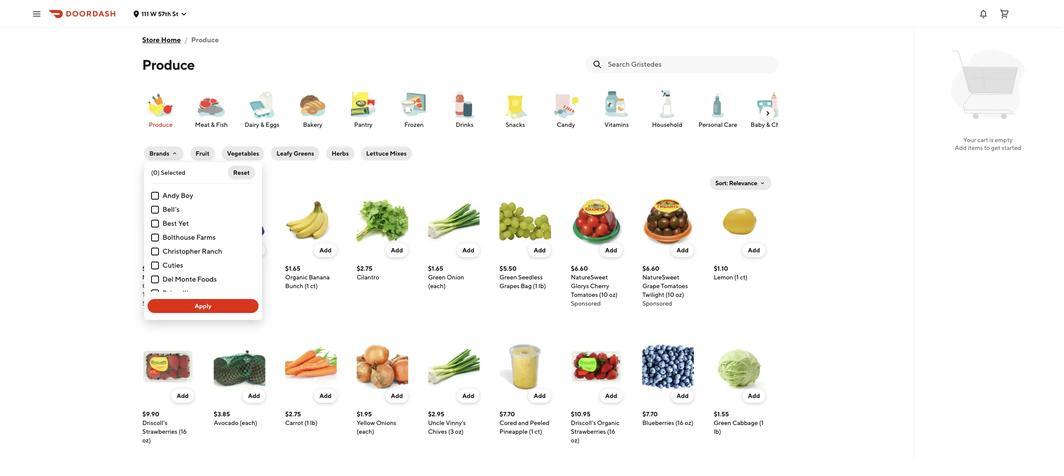Task type: locate. For each thing, give the bounding box(es) containing it.
add button
[[171, 244, 194, 258], [171, 244, 194, 258], [314, 244, 337, 258], [314, 244, 337, 258], [386, 244, 408, 258], [386, 244, 408, 258], [457, 244, 480, 258], [457, 244, 480, 258], [529, 244, 551, 258], [529, 244, 551, 258], [600, 244, 623, 258], [600, 244, 623, 258], [671, 244, 694, 258], [671, 244, 694, 258], [743, 244, 765, 258], [743, 244, 765, 258], [171, 390, 194, 404], [171, 390, 194, 404], [243, 390, 265, 404], [243, 390, 265, 404], [314, 390, 337, 404], [314, 390, 337, 404], [386, 390, 408, 404], [386, 390, 408, 404], [457, 390, 480, 404], [457, 390, 480, 404], [529, 390, 551, 404], [529, 390, 551, 404], [600, 390, 623, 404], [600, 390, 623, 404], [671, 390, 694, 404], [671, 390, 694, 404], [743, 390, 765, 404], [743, 390, 765, 404]]

add for naturesweet glorys cherry tomatoes (10 oz)
[[605, 247, 617, 254]]

1 (10 from the left
[[171, 292, 179, 299]]

1 vertical spatial $2.75
[[285, 411, 301, 418]]

reset
[[233, 169, 250, 176]]

oz) inside the $10.95 driscoll's organic strawberries (16 oz)
[[571, 438, 580, 445]]

reset button
[[228, 166, 255, 180]]

2 vertical spatial lb)
[[714, 429, 721, 436]]

sponsored down tomato at the bottom left
[[214, 301, 244, 307]]

0 vertical spatial organic
[[285, 274, 308, 281]]

2 (10 from the left
[[599, 292, 608, 299]]

dairy & eggs link
[[240, 89, 284, 129]]

$2.75 inside $2.75 carrot (1 lb)
[[285, 411, 301, 418]]

0 horizontal spatial lb)
[[310, 420, 318, 427]]

111
[[142, 10, 149, 17]]

0 horizontal spatial (each)
[[240, 420, 257, 427]]

3 & from the left
[[766, 121, 770, 128]]

baby & child
[[751, 121, 787, 128]]

$10.95
[[571, 411, 591, 418]]

personal care image
[[702, 89, 734, 121]]

eggs
[[266, 121, 279, 128]]

strawberries inside $9.90 driscoll's strawberries (16 oz)
[[142, 429, 177, 436]]

carrot
[[285, 420, 303, 427]]

oz) down the $9.90
[[142, 438, 151, 445]]

2 naturesweet from the left
[[571, 274, 608, 281]]

pantry image
[[348, 89, 379, 121]]

2 $7.70 from the left
[[642, 411, 658, 418]]

green onion (each) image
[[428, 196, 480, 247]]

(1 right lemon
[[734, 274, 739, 281]]

naturesweet inside $6.60 naturesweet grape tomatoes twilight (10 oz) sponsored
[[642, 274, 679, 281]]

add for cilantro
[[391, 247, 403, 254]]

sponsored down glorys
[[571, 301, 601, 307]]

$3.85 avocado (each)
[[214, 411, 257, 427]]

2 horizontal spatial (16
[[675, 420, 684, 427]]

1 horizontal spatial $1.65
[[428, 266, 443, 273]]

lb) down seedless
[[539, 283, 546, 290]]

0 horizontal spatial ct)
[[310, 283, 318, 290]]

ct) right lemon
[[740, 274, 748, 281]]

cart
[[978, 137, 988, 144]]

household link
[[646, 89, 689, 129]]

0 horizontal spatial $2.75
[[285, 411, 301, 418]]

2 vertical spatial produce
[[149, 121, 173, 128]]

$7.70 inside "$7.70 cored and peeled pineapple (1 ct)"
[[500, 411, 515, 418]]

household image
[[652, 89, 683, 121]]

$7.70 up blueberries
[[642, 411, 658, 418]]

strawberries
[[142, 429, 177, 436], [571, 429, 606, 436]]

empty
[[995, 137, 1013, 144]]

$2.95 uncle vinny's chives (3 oz)
[[428, 411, 466, 436]]

ct) down banana at the bottom left of page
[[310, 283, 318, 290]]

1 horizontal spatial (each)
[[357, 429, 374, 436]]

0 horizontal spatial (16
[[179, 429, 187, 436]]

& for fish
[[211, 121, 215, 128]]

2 horizontal spatial naturesweet
[[642, 274, 679, 281]]

(10 down cherry
[[599, 292, 608, 299]]

$6.60 for $6.60 naturesweet cherubs tomatoes (10 oz) sponsored
[[142, 266, 159, 273]]

sponsored down cherubs
[[142, 301, 172, 307]]

$6.60
[[142, 266, 159, 273], [571, 266, 588, 273], [642, 266, 660, 273]]

2 horizontal spatial ct)
[[740, 274, 748, 281]]

2 horizontal spatial green
[[714, 420, 731, 427]]

candy
[[557, 121, 575, 128]]

2 $6.60 from the left
[[571, 266, 588, 273]]

1 vertical spatial produce
[[142, 56, 195, 73]]

blueberries
[[642, 420, 674, 427]]

yellow onions (each) image
[[357, 342, 408, 393]]

lb) inside $1.55 green cabbage (1 lb)
[[714, 429, 721, 436]]

ct)
[[740, 274, 748, 281], [310, 283, 318, 290], [535, 429, 542, 436]]

$1.65 inside $1.65 organic banana bunch (1 ct)
[[285, 266, 300, 273]]

naturesweet
[[142, 274, 179, 281], [571, 274, 608, 281], [642, 274, 679, 281]]

$2.75 up the cilantro
[[357, 266, 373, 273]]

2 vertical spatial (each)
[[357, 429, 374, 436]]

0 horizontal spatial naturesweet
[[142, 274, 179, 281]]

organic
[[285, 274, 308, 281], [597, 420, 620, 427]]

tomatoes down glorys
[[571, 292, 598, 299]]

& left fish
[[211, 121, 215, 128]]

oz) right (3 at the bottom left of page
[[455, 429, 464, 436]]

(16 inside the $10.95 driscoll's organic strawberries (16 oz)
[[607, 429, 615, 436]]

(1 right the bunch
[[305, 283, 309, 290]]

oz) inside $9.90 driscoll's strawberries (16 oz)
[[142, 438, 151, 445]]

produce down home
[[142, 56, 195, 73]]

2 vertical spatial ct)
[[535, 429, 542, 436]]

result(s)
[[165, 179, 194, 187]]

tomatoes inside $6.60 naturesweet grape tomatoes twilight (10 oz) sponsored
[[661, 283, 688, 290]]

1 vertical spatial organic
[[597, 420, 620, 427]]

(0) selected
[[151, 169, 185, 176]]

naturesweet inside $6.60 naturesweet cherubs tomatoes (10 oz) sponsored
[[142, 274, 179, 281]]

& for child
[[766, 121, 770, 128]]

naturesweet up glorys
[[571, 274, 608, 281]]

0 horizontal spatial (10
[[171, 292, 179, 299]]

1 $6.60 from the left
[[142, 266, 159, 273]]

del monte foods
[[162, 276, 217, 284]]

200
[[149, 179, 163, 187]]

naturesweet constellation tomato (16.5 oz) sponsored
[[214, 274, 259, 307]]

2 horizontal spatial (10
[[666, 292, 674, 299]]

2 $1.65 from the left
[[428, 266, 443, 273]]

ct) inside $1.10 lemon (1 ct)
[[740, 274, 748, 281]]

boy
[[181, 192, 193, 200]]

fruit
[[196, 150, 209, 157]]

and
[[518, 420, 529, 427]]

2 strawberries from the left
[[571, 429, 606, 436]]

produce link
[[139, 89, 183, 129]]

driscoll's down $10.95
[[571, 420, 596, 427]]

(1 inside $2.75 carrot (1 lb)
[[304, 420, 309, 427]]

oz) right (16.5
[[251, 292, 259, 299]]

driscoll's inside the $10.95 driscoll's organic strawberries (16 oz)
[[571, 420, 596, 427]]

lettuce mixes
[[366, 150, 407, 157]]

greens
[[294, 150, 314, 157]]

(1 right carrot
[[304, 420, 309, 427]]

3 naturesweet from the left
[[642, 274, 679, 281]]

driscoll's down the $9.90
[[142, 420, 167, 427]]

3 sponsored from the left
[[571, 301, 601, 307]]

2 sponsored from the left
[[214, 301, 244, 307]]

1 horizontal spatial lb)
[[539, 283, 546, 290]]

green down $5.50
[[500, 274, 517, 281]]

(1 right bag
[[533, 283, 537, 290]]

(1 down 'peeled'
[[529, 429, 533, 436]]

to
[[984, 145, 990, 152]]

$6.60 for $6.60 naturesweet glorys cherry tomatoes (10 oz) sponsored
[[571, 266, 588, 273]]

2 horizontal spatial (each)
[[428, 283, 446, 290]]

add for naturesweet grape tomatoes twilight (10 oz)
[[677, 247, 689, 254]]

naturesweet
[[214, 274, 250, 281]]

andy boy
[[162, 192, 193, 200]]

(10 down del
[[171, 292, 179, 299]]

1 horizontal spatial (10
[[599, 292, 608, 299]]

(each) for yellow onions (each)
[[357, 429, 374, 436]]

1 $7.70 from the left
[[500, 411, 515, 418]]

Andy Boy checkbox
[[151, 192, 159, 200]]

& right baby
[[766, 121, 770, 128]]

(each) for green onion (each)
[[428, 283, 446, 290]]

$1.65 inside $1.65 green onion (each)
[[428, 266, 443, 273]]

(1 inside $5.50 green seedless grapes bag (1 lb)
[[533, 283, 537, 290]]

$6.60 inside $6.60 naturesweet glorys cherry tomatoes (10 oz) sponsored
[[571, 266, 588, 273]]

produce down produce image
[[149, 121, 173, 128]]

tomatoes for oz)
[[661, 283, 688, 290]]

4 sponsored from the left
[[642, 301, 672, 307]]

tomatoes inside $6.60 naturesweet glorys cherry tomatoes (10 oz) sponsored
[[571, 292, 598, 299]]

sponsored down twilight
[[642, 301, 672, 307]]

& for eggs
[[261, 121, 264, 128]]

Bell's checkbox
[[151, 206, 159, 214]]

(1 right cabbage
[[759, 420, 764, 427]]

$6.60 up glorys
[[571, 266, 588, 273]]

vegetables button
[[222, 147, 264, 161]]

snacks image
[[500, 89, 531, 121]]

naturesweet constellation tomato (16.5 oz) image
[[214, 196, 265, 247]]

3 $6.60 from the left
[[642, 266, 660, 273]]

naturesweet up grape
[[642, 274, 679, 281]]

driscoll's for $9.90 driscoll's strawberries (16 oz)
[[142, 420, 167, 427]]

green down $1.55
[[714, 420, 731, 427]]

tomatoes
[[661, 283, 688, 290], [142, 292, 169, 299], [571, 292, 598, 299]]

$2.75 inside $2.75 cilantro
[[357, 266, 373, 273]]

$6.60 up grape
[[642, 266, 660, 273]]

$6.60 inside $6.60 naturesweet cherubs tomatoes (10 oz) sponsored
[[142, 266, 159, 273]]

lettuce mixes button
[[361, 147, 412, 161]]

glorys
[[571, 283, 589, 290]]

sponsored inside naturesweet constellation tomato (16.5 oz) sponsored
[[214, 301, 244, 307]]

0 horizontal spatial tomatoes
[[142, 292, 169, 299]]

meat & fish image
[[196, 89, 227, 121]]

naturesweet for cherubs
[[142, 274, 179, 281]]

ct) inside $1.65 organic banana bunch (1 ct)
[[310, 283, 318, 290]]

2 & from the left
[[261, 121, 264, 128]]

driscoll's
[[162, 290, 191, 298], [142, 420, 167, 427], [571, 420, 596, 427]]

1 naturesweet from the left
[[142, 274, 179, 281]]

&
[[211, 121, 215, 128], [261, 121, 264, 128], [766, 121, 770, 128]]

1 horizontal spatial (16
[[607, 429, 615, 436]]

(10 inside $6.60 naturesweet grape tomatoes twilight (10 oz) sponsored
[[666, 292, 674, 299]]

lb)
[[539, 283, 546, 290], [310, 420, 318, 427], [714, 429, 721, 436]]

add for carrot (1 lb)
[[320, 393, 332, 400]]

cilantro image
[[357, 196, 408, 247]]

green
[[428, 274, 446, 281], [500, 274, 517, 281], [714, 420, 731, 427]]

$6.60 naturesweet cherubs tomatoes (10 oz) sponsored
[[142, 266, 189, 307]]

0 horizontal spatial $1.65
[[285, 266, 300, 273]]

2 horizontal spatial lb)
[[714, 429, 721, 436]]

0 horizontal spatial $7.70
[[500, 411, 515, 418]]

1 vertical spatial lb)
[[310, 420, 318, 427]]

add
[[955, 145, 967, 152], [177, 247, 189, 254], [320, 247, 332, 254], [391, 247, 403, 254], [462, 247, 474, 254], [534, 247, 546, 254], [605, 247, 617, 254], [677, 247, 689, 254], [748, 247, 760, 254], [177, 393, 189, 400], [248, 393, 260, 400], [320, 393, 332, 400], [391, 393, 403, 400], [462, 393, 474, 400], [534, 393, 546, 400], [605, 393, 617, 400], [677, 393, 689, 400], [748, 393, 760, 400]]

1 horizontal spatial $2.75
[[357, 266, 373, 273]]

(10 for naturesweet glorys cherry tomatoes (10 oz)
[[599, 292, 608, 299]]

leafy greens link
[[270, 145, 321, 162]]

(16 inside $7.70 blueberries (16 oz)
[[675, 420, 684, 427]]

naturesweet up cherubs
[[142, 274, 179, 281]]

strawberries inside the $10.95 driscoll's organic strawberries (16 oz)
[[571, 429, 606, 436]]

$5.50
[[500, 266, 517, 273]]

banana
[[309, 274, 330, 281]]

andy
[[162, 192, 179, 200]]

(0)
[[151, 169, 160, 176]]

$7.70 inside $7.70 blueberries (16 oz)
[[642, 411, 658, 418]]

driscoll's strawberries (16 oz) image
[[142, 342, 194, 393]]

(1 inside $1.10 lemon (1 ct)
[[734, 274, 739, 281]]

$6.60 inside $6.60 naturesweet grape tomatoes twilight (10 oz) sponsored
[[642, 266, 660, 273]]

1 horizontal spatial strawberries
[[571, 429, 606, 436]]

(10
[[171, 292, 179, 299], [599, 292, 608, 299], [666, 292, 674, 299]]

drinks image
[[449, 89, 480, 121]]

$6.60 up del monte foods checkbox
[[142, 266, 159, 273]]

lb) right carrot
[[310, 420, 318, 427]]

2 horizontal spatial &
[[766, 121, 770, 128]]

add for green onion (each)
[[462, 247, 474, 254]]

sort: relevance button
[[710, 176, 771, 190]]

1 horizontal spatial green
[[500, 274, 517, 281]]

oz) right blueberries
[[685, 420, 693, 427]]

0 vertical spatial lb)
[[539, 283, 546, 290]]

snacks link
[[494, 89, 537, 129]]

0 vertical spatial (each)
[[428, 283, 446, 290]]

1 vertical spatial ct)
[[310, 283, 318, 290]]

(1 inside $1.65 organic banana bunch (1 ct)
[[305, 283, 309, 290]]

$1.95 yellow onions (each)
[[357, 411, 396, 436]]

$1.65 for $1.65 green onion (each)
[[428, 266, 443, 273]]

3 (10 from the left
[[666, 292, 674, 299]]

0 horizontal spatial strawberries
[[142, 429, 177, 436]]

oz) inside $2.95 uncle vinny's chives (3 oz)
[[455, 429, 464, 436]]

empty retail cart image
[[947, 44, 1029, 126]]

0 vertical spatial $2.75
[[357, 266, 373, 273]]

1 strawberries from the left
[[142, 429, 177, 436]]

tomatoes inside $6.60 naturesweet cherubs tomatoes (10 oz) sponsored
[[142, 292, 169, 299]]

tomatoes up twilight
[[661, 283, 688, 290]]

$1.10 lemon (1 ct)
[[714, 266, 748, 281]]

green seedless grapes bag (1 lb) image
[[500, 196, 551, 247]]

1 $1.65 from the left
[[285, 266, 300, 273]]

$2.75 up carrot
[[285, 411, 301, 418]]

naturesweet cherubs tomatoes (10 oz) image
[[142, 196, 194, 247]]

(1
[[734, 274, 739, 281], [305, 283, 309, 290], [533, 283, 537, 290], [304, 420, 309, 427], [759, 420, 764, 427], [529, 429, 533, 436]]

candy image
[[550, 89, 582, 121]]

$2.75 carrot (1 lb)
[[285, 411, 318, 427]]

(each) inside $1.95 yellow onions (each)
[[357, 429, 374, 436]]

oz) down cherry
[[609, 292, 618, 299]]

$1.65 for $1.65 organic banana bunch (1 ct)
[[285, 266, 300, 273]]

ct) down 'peeled'
[[535, 429, 542, 436]]

$7.70 up 'cored' on the left bottom of the page
[[500, 411, 515, 418]]

& left eggs
[[261, 121, 264, 128]]

best
[[162, 220, 177, 228]]

tomatoes down cherubs
[[142, 292, 169, 299]]

pantry
[[354, 121, 373, 128]]

1 horizontal spatial naturesweet
[[571, 274, 608, 281]]

(each) inside $1.65 green onion (each)
[[428, 283, 446, 290]]

2 horizontal spatial $6.60
[[642, 266, 660, 273]]

brands button
[[144, 147, 183, 161]]

0 horizontal spatial &
[[211, 121, 215, 128]]

1 horizontal spatial tomatoes
[[571, 292, 598, 299]]

oz) inside $7.70 blueberries (16 oz)
[[685, 420, 693, 427]]

add inside your cart is empty add items to get started
[[955, 145, 967, 152]]

1 horizontal spatial ct)
[[535, 429, 542, 436]]

oz) down monte
[[181, 292, 189, 299]]

1 & from the left
[[211, 121, 215, 128]]

lb) down $1.55
[[714, 429, 721, 436]]

(10 inside $6.60 naturesweet glorys cherry tomatoes (10 oz) sponsored
[[599, 292, 608, 299]]

1 horizontal spatial &
[[261, 121, 264, 128]]

1 vertical spatial (each)
[[240, 420, 257, 427]]

1 horizontal spatial $7.70
[[642, 411, 658, 418]]

111 w 57th st button
[[133, 10, 187, 17]]

add for driscoll's organic strawberries (16 oz)
[[605, 393, 617, 400]]

produce right /
[[191, 36, 219, 44]]

drinks
[[456, 121, 474, 128]]

open menu image
[[31, 9, 42, 19]]

$7.70 for $7.70 blueberries (16 oz)
[[642, 411, 658, 418]]

oz) right twilight
[[676, 292, 684, 299]]

strawberries down the $9.90
[[142, 429, 177, 436]]

next image
[[764, 110, 771, 117]]

driscoll's inside $9.90 driscoll's strawberries (16 oz)
[[142, 420, 167, 427]]

(3
[[448, 429, 454, 436]]

(10 inside $6.60 naturesweet cherubs tomatoes (10 oz) sponsored
[[171, 292, 179, 299]]

0 horizontal spatial green
[[428, 274, 446, 281]]

seedless
[[518, 274, 543, 281]]

Christopher Ranch checkbox
[[151, 248, 159, 256]]

green for $5.50
[[500, 274, 517, 281]]

naturesweet inside $6.60 naturesweet glorys cherry tomatoes (10 oz) sponsored
[[571, 274, 608, 281]]

(16 inside $9.90 driscoll's strawberries (16 oz)
[[179, 429, 187, 436]]

add for organic banana bunch (1 ct)
[[320, 247, 332, 254]]

57th
[[158, 10, 171, 17]]

green inside $1.65 green onion (each)
[[428, 274, 446, 281]]

0 vertical spatial ct)
[[740, 274, 748, 281]]

(10 right twilight
[[666, 292, 674, 299]]

green inside $5.50 green seedless grapes bag (1 lb)
[[500, 274, 517, 281]]

care
[[724, 121, 737, 128]]

(each) inside $3.85 avocado (each)
[[240, 420, 257, 427]]

0 horizontal spatial organic
[[285, 274, 308, 281]]

farms
[[196, 234, 216, 242]]

green left onion
[[428, 274, 446, 281]]

1 sponsored from the left
[[142, 301, 172, 307]]

naturesweet for grape
[[642, 274, 679, 281]]

your cart is empty add items to get started
[[955, 137, 1022, 152]]

strawberries down $10.95
[[571, 429, 606, 436]]

0 horizontal spatial $6.60
[[142, 266, 159, 273]]

1 horizontal spatial $6.60
[[571, 266, 588, 273]]

oz) down $10.95
[[571, 438, 580, 445]]

lemon (1 ct) image
[[714, 196, 765, 247]]

dairy & eggs
[[245, 121, 279, 128]]

green inside $1.55 green cabbage (1 lb)
[[714, 420, 731, 427]]

bakery link
[[291, 89, 335, 129]]

tomatoes for sponsored
[[142, 292, 169, 299]]

2 horizontal spatial tomatoes
[[661, 283, 688, 290]]

1 horizontal spatial organic
[[597, 420, 620, 427]]

lettuce mixes link
[[359, 145, 414, 162]]

apply button
[[148, 300, 259, 314]]



Task type: vqa. For each thing, say whether or not it's contained in the screenshot.
57th on the top left
yes



Task type: describe. For each thing, give the bounding box(es) containing it.
frozen image
[[398, 89, 430, 121]]

household
[[652, 121, 683, 128]]

add for green seedless grapes bag (1 lb)
[[534, 247, 546, 254]]

vitamins
[[605, 121, 629, 128]]

green cabbage (1 lb) image
[[714, 342, 765, 393]]

ranch
[[202, 248, 222, 256]]

cherry
[[590, 283, 609, 290]]

sort: relevance
[[715, 180, 757, 187]]

christopher
[[162, 248, 200, 256]]

cherubs
[[142, 283, 166, 290]]

meat & fish link
[[190, 89, 233, 129]]

vitamins link
[[595, 89, 639, 129]]

$5.50 green seedless grapes bag (1 lb)
[[500, 266, 546, 290]]

oz) inside $6.60 naturesweet grape tomatoes twilight (10 oz) sponsored
[[676, 292, 684, 299]]

relevance
[[729, 180, 757, 187]]

driscoll's down monte
[[162, 290, 191, 298]]

carrot (1 lb) image
[[285, 342, 337, 393]]

constellation
[[214, 283, 251, 290]]

foods
[[197, 276, 217, 284]]

vegetables
[[227, 150, 259, 157]]

naturesweet for glorys
[[571, 274, 608, 281]]

bakery image
[[297, 89, 328, 121]]

your
[[964, 137, 976, 144]]

green for $1.55
[[714, 420, 731, 427]]

meat
[[195, 121, 210, 128]]

$2.75 for $2.75 cilantro
[[357, 266, 373, 273]]

candy link
[[544, 89, 588, 129]]

home
[[161, 36, 181, 44]]

/
[[185, 36, 188, 44]]

(10 for naturesweet grape tomatoes twilight (10 oz)
[[666, 292, 674, 299]]

fish
[[216, 121, 228, 128]]

$2.75 cilantro
[[357, 266, 379, 281]]

leafy greens
[[277, 150, 314, 157]]

cuties
[[162, 262, 183, 270]]

add for lemon (1 ct)
[[748, 247, 760, 254]]

Cuties checkbox
[[151, 262, 159, 270]]

organic banana bunch (1 ct) image
[[285, 196, 337, 247]]

chives
[[428, 429, 447, 436]]

grapes
[[500, 283, 520, 290]]

leafy greens button
[[271, 147, 319, 161]]

onions
[[376, 420, 396, 427]]

produce image
[[145, 89, 176, 121]]

add for cored and peeled pineapple (1 ct)
[[534, 393, 546, 400]]

vitamins image
[[601, 89, 632, 121]]

$2.75 for $2.75 carrot (1 lb)
[[285, 411, 301, 418]]

$1.95
[[357, 411, 372, 418]]

lb) inside $2.75 carrot (1 lb)
[[310, 420, 318, 427]]

add for yellow onions (each)
[[391, 393, 403, 400]]

(1 inside $1.55 green cabbage (1 lb)
[[759, 420, 764, 427]]

dairy
[[245, 121, 259, 128]]

yet
[[178, 220, 189, 228]]

0 items, open order cart image
[[999, 9, 1010, 19]]

bunch
[[285, 283, 303, 290]]

add for blueberries (16 oz)
[[677, 393, 689, 400]]

naturesweet grape tomatoes twilight (10 oz) image
[[642, 196, 694, 247]]

bag
[[521, 283, 532, 290]]

personal
[[699, 121, 723, 128]]

blueberries (16 oz) image
[[642, 342, 694, 393]]

Best Yet checkbox
[[151, 220, 159, 228]]

lettuce
[[366, 150, 389, 157]]

organic inside the $10.95 driscoll's organic strawberries (16 oz)
[[597, 420, 620, 427]]

$6.60 naturesweet grape tomatoes twilight (10 oz) sponsored
[[642, 266, 688, 307]]

personal care link
[[696, 89, 740, 129]]

$1.55 green cabbage (1 lb)
[[714, 411, 764, 436]]

add for avocado (each)
[[248, 393, 260, 400]]

christopher ranch
[[162, 248, 222, 256]]

baby & child image
[[753, 89, 784, 121]]

bolthouse farms
[[162, 234, 216, 242]]

store home link
[[142, 31, 181, 49]]

items
[[968, 145, 983, 152]]

Del Monte Foods checkbox
[[151, 276, 159, 284]]

Bolthouse Farms checkbox
[[151, 234, 159, 242]]

(1 inside "$7.70 cored and peeled pineapple (1 ct)"
[[529, 429, 533, 436]]

yellow
[[357, 420, 375, 427]]

best yet
[[162, 220, 189, 228]]

drinks link
[[443, 89, 487, 129]]

cilantro
[[357, 274, 379, 281]]

$1.10
[[714, 266, 728, 273]]

naturesweet glorys cherry tomatoes (10 oz) image
[[571, 196, 623, 247]]

driscoll's organic strawberries (16 oz) image
[[571, 342, 623, 393]]

vinny's
[[446, 420, 466, 427]]

dairy & eggs image
[[246, 89, 278, 121]]

ct) inside "$7.70 cored and peeled pineapple (1 ct)"
[[535, 429, 542, 436]]

sponsored inside $6.60 naturesweet glorys cherry tomatoes (10 oz) sponsored
[[571, 301, 601, 307]]

pantry link
[[342, 89, 385, 129]]

fruit link
[[189, 145, 216, 162]]

onion
[[447, 274, 464, 281]]

oz) inside $6.60 naturesweet cherubs tomatoes (10 oz) sponsored
[[181, 292, 189, 299]]

$6.60 for $6.60 naturesweet grape tomatoes twilight (10 oz) sponsored
[[642, 266, 660, 273]]

herbs
[[332, 150, 349, 157]]

uncle
[[428, 420, 445, 427]]

oz) inside $6.60 naturesweet glorys cherry tomatoes (10 oz) sponsored
[[609, 292, 618, 299]]

add for driscoll's strawberries (16 oz)
[[177, 393, 189, 400]]

0 vertical spatial produce
[[191, 36, 219, 44]]

notification bell image
[[978, 9, 989, 19]]

avocado (each) image
[[214, 342, 265, 393]]

oz) inside naturesweet constellation tomato (16.5 oz) sponsored
[[251, 292, 259, 299]]

lb) inside $5.50 green seedless grapes bag (1 lb)
[[539, 283, 546, 290]]

started
[[1002, 145, 1022, 152]]

frozen link
[[392, 89, 436, 129]]

leafy
[[277, 150, 292, 157]]

baby
[[751, 121, 765, 128]]

green for $1.65
[[428, 274, 446, 281]]

get
[[991, 145, 1001, 152]]

store
[[142, 36, 160, 44]]

organic inside $1.65 organic banana bunch (1 ct)
[[285, 274, 308, 281]]

$9.90
[[142, 411, 159, 418]]

apply
[[195, 303, 212, 310]]

add for uncle vinny's chives (3 oz)
[[462, 393, 474, 400]]

lemon
[[714, 274, 733, 281]]

selected
[[161, 169, 185, 176]]

uncle vinny's chives (3 oz) image
[[428, 342, 480, 393]]

cored and peeled pineapple (1 ct) image
[[500, 342, 551, 393]]

Search Gristedes search field
[[608, 60, 771, 69]]

add for green cabbage (1 lb)
[[748, 393, 760, 400]]

sponsored inside $6.60 naturesweet grape tomatoes twilight (10 oz) sponsored
[[642, 301, 672, 307]]

personal care
[[699, 121, 737, 128]]

$7.70 for $7.70 cored and peeled pineapple (1 ct)
[[500, 411, 515, 418]]

fruit button
[[190, 147, 215, 161]]

del
[[162, 276, 174, 284]]

sponsored inside $6.60 naturesweet cherubs tomatoes (10 oz) sponsored
[[142, 301, 172, 307]]

driscoll's for $10.95 driscoll's organic strawberries (16 oz)
[[571, 420, 596, 427]]

cored
[[500, 420, 517, 427]]

add for naturesweet cherubs tomatoes (10 oz)
[[177, 247, 189, 254]]

bolthouse
[[162, 234, 195, 242]]

$7.70 cored and peeled pineapple (1 ct)
[[500, 411, 550, 436]]

$1.55
[[714, 411, 729, 418]]

$2.95
[[428, 411, 444, 418]]

herbs link
[[325, 145, 356, 162]]

brands
[[149, 150, 169, 157]]



